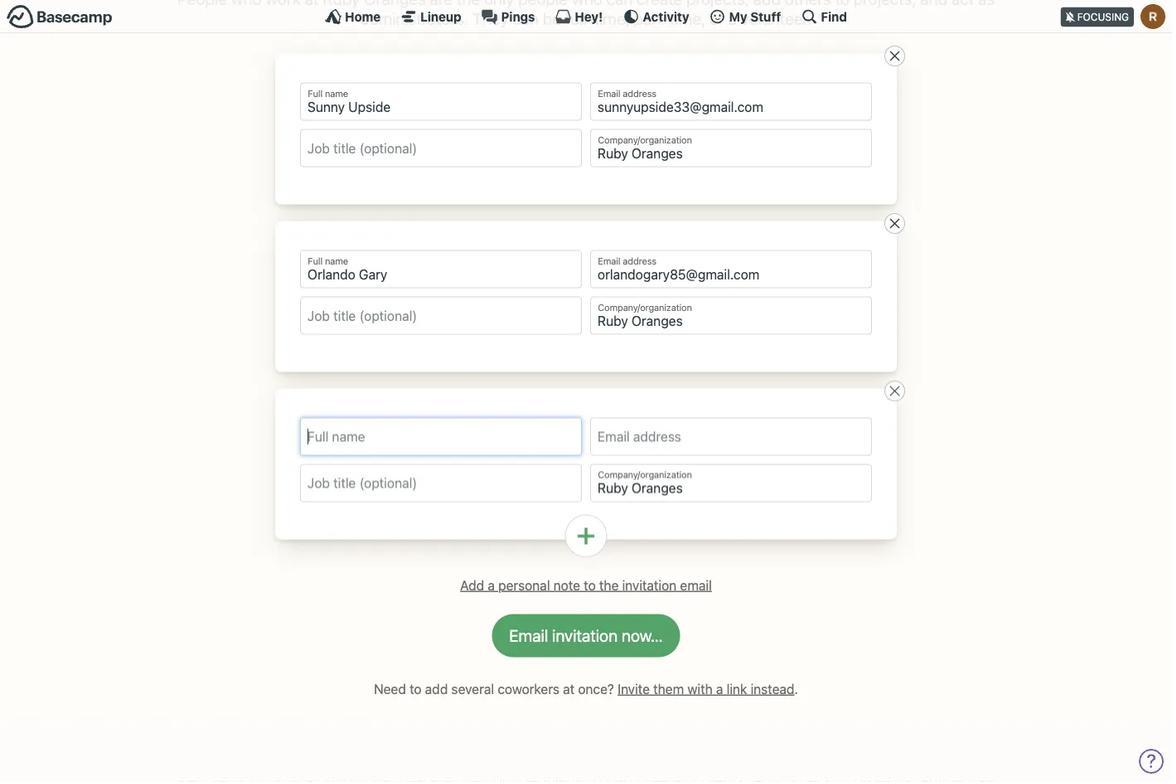 Task type: describe. For each thing, give the bounding box(es) containing it.
2 who from the left
[[572, 0, 603, 9]]

hey!
[[575, 9, 603, 24]]

hey! button
[[555, 8, 603, 25]]

my
[[730, 9, 748, 24]]

focusing button
[[1061, 0, 1173, 32]]

2 job title (optional) text field from the top
[[300, 465, 582, 503]]

2 company/organization from the top
[[598, 302, 692, 313]]

my stuff
[[730, 9, 782, 24]]

address for full name text field related to second job title (optional) text box from the bottom of the page
[[623, 88, 657, 99]]

Job title (optional) text field
[[300, 297, 582, 335]]

coworkers
[[498, 681, 560, 697]]

them
[[654, 681, 684, 697]]

lineup link
[[401, 8, 462, 25]]

company/organization text field for 1st job title (optional) text box from the bottom of the page
[[591, 465, 873, 503]]

at inside people who work at ruby oranges are the only people who can create projects, add others to projects, and act as administrators. they can be full-time, part-time, or a volunteer.
[[305, 0, 319, 9]]

1 vertical spatial can
[[513, 9, 539, 29]]

a inside people who work at ruby oranges are the only people who can create projects, add others to projects, and act as administrators. they can be full-time, part-time, or a volunteer.
[[729, 9, 737, 29]]

a inside button
[[488, 578, 495, 594]]

link
[[727, 681, 748, 697]]

email address for second job title (optional) text box from the bottom of the page
[[598, 88, 657, 99]]

activity
[[643, 9, 690, 24]]

1 name from the top
[[325, 88, 348, 99]]

2 projects, from the left
[[854, 0, 917, 9]]

.
[[795, 681, 799, 697]]

switch accounts image
[[7, 4, 113, 30]]

invite them with a link instead link
[[618, 681, 795, 697]]

3 email address email field from the top
[[591, 418, 873, 456]]

or
[[710, 9, 725, 29]]

need
[[374, 681, 406, 697]]

2 name from the top
[[325, 256, 348, 267]]

to inside people who work at ruby oranges are the only people who can create projects, add others to projects, and act as administrators. they can be full-time, part-time, or a volunteer.
[[836, 0, 850, 9]]

create
[[637, 0, 683, 9]]

the inside people who work at ruby oranges are the only people who can create projects, add others to projects, and act as administrators. they can be full-time, part-time, or a volunteer.
[[457, 0, 480, 9]]

1 company/organization from the top
[[598, 135, 692, 146]]

part-
[[634, 9, 670, 29]]

address for job title (optional) text field full name text field
[[623, 256, 657, 267]]

Full name text field
[[300, 418, 582, 456]]

once?
[[578, 681, 614, 697]]

company/organization text field for second job title (optional) text box from the bottom of the page
[[591, 130, 873, 168]]

work
[[266, 0, 301, 9]]

2 vertical spatial to
[[410, 681, 422, 697]]

main element
[[0, 0, 1173, 33]]

add a personal note to the invitation email
[[460, 578, 712, 594]]

full for full name text field related to second job title (optional) text box from the bottom of the page
[[308, 88, 323, 99]]

as
[[979, 0, 995, 9]]

people
[[519, 0, 568, 9]]

2 full name from the top
[[308, 256, 348, 267]]

1 projects, from the left
[[687, 0, 749, 9]]

Company/organization text field
[[591, 297, 873, 335]]

people who work at ruby oranges are the only people who can create projects, add others to projects, and act as administrators. they can be full-time, part-time, or a volunteer.
[[177, 0, 995, 29]]

1 full name from the top
[[308, 88, 348, 99]]

others
[[785, 0, 832, 9]]



Task type: locate. For each thing, give the bounding box(es) containing it.
with
[[688, 681, 713, 697]]

the left invitation
[[600, 578, 619, 594]]

invitation
[[623, 578, 677, 594]]

0 horizontal spatial time,
[[594, 9, 630, 29]]

home
[[345, 9, 381, 24]]

0 vertical spatial a
[[729, 9, 737, 29]]

volunteer.
[[741, 9, 812, 29]]

email address email field for full name text field related to second job title (optional) text box from the bottom of the page
[[591, 83, 873, 121]]

a right or
[[729, 9, 737, 29]]

1 address from the top
[[623, 88, 657, 99]]

lineup
[[421, 9, 462, 24]]

are
[[430, 0, 453, 9]]

to right "need"
[[410, 681, 422, 697]]

can
[[607, 0, 633, 9], [513, 9, 539, 29]]

0 vertical spatial full name text field
[[300, 83, 582, 121]]

email address for job title (optional) text field
[[598, 256, 657, 267]]

1 time, from the left
[[594, 9, 630, 29]]

to
[[836, 0, 850, 9], [584, 578, 596, 594], [410, 681, 422, 697]]

0 horizontal spatial add
[[425, 681, 448, 697]]

add inside people who work at ruby oranges are the only people who can create projects, add others to projects, and act as administrators. they can be full-time, part-time, or a volunteer.
[[753, 0, 781, 9]]

2 full name text field from the top
[[300, 251, 582, 289]]

add a personal note to the invitation email button
[[454, 573, 719, 598]]

1 vertical spatial email address email field
[[591, 251, 873, 289]]

full
[[308, 88, 323, 99], [308, 256, 323, 267]]

1 horizontal spatial projects,
[[854, 0, 917, 9]]

1 email from the top
[[598, 88, 621, 99]]

1 vertical spatial job title (optional) text field
[[300, 465, 582, 503]]

1 vertical spatial email
[[598, 256, 621, 267]]

1 vertical spatial company/organization text field
[[591, 465, 873, 503]]

0 vertical spatial the
[[457, 0, 480, 9]]

projects,
[[687, 0, 749, 9], [854, 0, 917, 9]]

1 horizontal spatial can
[[607, 0, 633, 9]]

0 horizontal spatial projects,
[[687, 0, 749, 9]]

full name text field for second job title (optional) text box from the bottom of the page
[[300, 83, 582, 121]]

add
[[753, 0, 781, 9], [425, 681, 448, 697]]

need to add several coworkers at once? invite them with a link instead .
[[374, 681, 799, 697]]

1 email address from the top
[[598, 88, 657, 99]]

0 horizontal spatial can
[[513, 9, 539, 29]]

full-
[[566, 9, 594, 29]]

2 email address email field from the top
[[591, 251, 873, 289]]

2 horizontal spatial to
[[836, 0, 850, 9]]

0 vertical spatial at
[[305, 0, 319, 9]]

0 vertical spatial full name
[[308, 88, 348, 99]]

add up stuff at the right top
[[753, 0, 781, 9]]

Email address email field
[[591, 83, 873, 121], [591, 251, 873, 289], [591, 418, 873, 456]]

Full name text field
[[300, 83, 582, 121], [300, 251, 582, 289]]

0 horizontal spatial to
[[410, 681, 422, 697]]

the
[[457, 0, 480, 9], [600, 578, 619, 594]]

note
[[554, 578, 581, 594]]

act
[[952, 0, 975, 9]]

at
[[305, 0, 319, 9], [563, 681, 575, 697]]

to inside button
[[584, 578, 596, 594]]

company/organization
[[598, 135, 692, 146], [598, 302, 692, 313], [598, 470, 692, 481]]

who up the hey!
[[572, 0, 603, 9]]

ruby
[[323, 0, 360, 9]]

1 vertical spatial address
[[623, 256, 657, 267]]

stuff
[[751, 9, 782, 24]]

name
[[325, 88, 348, 99], [325, 256, 348, 267]]

0 vertical spatial to
[[836, 0, 850, 9]]

1 horizontal spatial a
[[717, 681, 724, 697]]

1 horizontal spatial add
[[753, 0, 781, 9]]

administrators.
[[361, 9, 469, 29]]

at left once?
[[563, 681, 575, 697]]

full name text field for job title (optional) text field
[[300, 251, 582, 289]]

pings
[[501, 9, 535, 24]]

1 vertical spatial full
[[308, 256, 323, 267]]

1 vertical spatial at
[[563, 681, 575, 697]]

0 vertical spatial full
[[308, 88, 323, 99]]

0 vertical spatial company/organization
[[598, 135, 692, 146]]

a
[[729, 9, 737, 29], [488, 578, 495, 594], [717, 681, 724, 697]]

email
[[598, 88, 621, 99], [598, 256, 621, 267]]

0 vertical spatial job title (optional) text field
[[300, 130, 582, 168]]

invite
[[618, 681, 650, 697]]

they
[[473, 9, 509, 29]]

1 vertical spatial a
[[488, 578, 495, 594]]

home link
[[325, 8, 381, 25]]

0 vertical spatial company/organization text field
[[591, 130, 873, 168]]

1 who from the left
[[231, 0, 262, 9]]

the up they
[[457, 0, 480, 9]]

1 vertical spatial email address
[[598, 256, 657, 267]]

1 horizontal spatial who
[[572, 0, 603, 9]]

to right 'note'
[[584, 578, 596, 594]]

and
[[921, 0, 948, 9]]

2 vertical spatial company/organization
[[598, 470, 692, 481]]

0 horizontal spatial at
[[305, 0, 319, 9]]

full for job title (optional) text field full name text field
[[308, 256, 323, 267]]

1 full from the top
[[308, 88, 323, 99]]

find button
[[802, 8, 848, 25]]

only
[[484, 0, 515, 9]]

1 vertical spatial to
[[584, 578, 596, 594]]

0 vertical spatial email address email field
[[591, 83, 873, 121]]

1 horizontal spatial at
[[563, 681, 575, 697]]

0 vertical spatial add
[[753, 0, 781, 9]]

address
[[623, 88, 657, 99], [623, 256, 657, 267]]

0 vertical spatial email address
[[598, 88, 657, 99]]

1 horizontal spatial to
[[584, 578, 596, 594]]

2 full from the top
[[308, 256, 323, 267]]

2 company/organization text field from the top
[[591, 465, 873, 503]]

my stuff button
[[710, 8, 782, 25]]

time,
[[594, 9, 630, 29], [670, 9, 706, 29]]

email address
[[598, 88, 657, 99], [598, 256, 657, 267]]

1 vertical spatial name
[[325, 256, 348, 267]]

who
[[231, 0, 262, 9], [572, 0, 603, 9]]

pings button
[[482, 8, 535, 25]]

0 vertical spatial name
[[325, 88, 348, 99]]

several
[[452, 681, 494, 697]]

Company/organization text field
[[591, 130, 873, 168], [591, 465, 873, 503]]

1 vertical spatial full name
[[308, 256, 348, 267]]

focusing
[[1078, 11, 1130, 23]]

who left work
[[231, 0, 262, 9]]

add
[[460, 578, 485, 594]]

2 email from the top
[[598, 256, 621, 267]]

1 vertical spatial full name text field
[[300, 251, 582, 289]]

0 horizontal spatial a
[[488, 578, 495, 594]]

1 vertical spatial company/organization
[[598, 302, 692, 313]]

a left link
[[717, 681, 724, 697]]

projects, left and
[[854, 0, 917, 9]]

1 vertical spatial the
[[600, 578, 619, 594]]

oranges
[[364, 0, 426, 9]]

0 vertical spatial can
[[607, 0, 633, 9]]

projects, up or
[[687, 0, 749, 9]]

to up find at the right top of page
[[836, 0, 850, 9]]

1 horizontal spatial the
[[600, 578, 619, 594]]

0 vertical spatial email
[[598, 88, 621, 99]]

0 horizontal spatial who
[[231, 0, 262, 9]]

1 email address email field from the top
[[591, 83, 873, 121]]

1 job title (optional) text field from the top
[[300, 130, 582, 168]]

the inside button
[[600, 578, 619, 594]]

2 horizontal spatial a
[[729, 9, 737, 29]]

1 full name text field from the top
[[300, 83, 582, 121]]

find
[[821, 9, 848, 24]]

Job title (optional) text field
[[300, 130, 582, 168], [300, 465, 582, 503]]

personal
[[499, 578, 550, 594]]

2 address from the top
[[623, 256, 657, 267]]

email address email field for job title (optional) text field full name text field
[[591, 251, 873, 289]]

be
[[543, 9, 562, 29]]

1 horizontal spatial time,
[[670, 9, 706, 29]]

2 vertical spatial email address email field
[[591, 418, 873, 456]]

2 time, from the left
[[670, 9, 706, 29]]

2 vertical spatial a
[[717, 681, 724, 697]]

activity link
[[623, 8, 690, 25]]

3 company/organization from the top
[[598, 470, 692, 481]]

0 vertical spatial address
[[623, 88, 657, 99]]

instead
[[751, 681, 795, 697]]

1 company/organization text field from the top
[[591, 130, 873, 168]]

full name
[[308, 88, 348, 99], [308, 256, 348, 267]]

at right work
[[305, 0, 319, 9]]

0 horizontal spatial the
[[457, 0, 480, 9]]

None submit
[[492, 615, 681, 658]]

ruby image
[[1141, 4, 1166, 29]]

2 email address from the top
[[598, 256, 657, 267]]

people
[[177, 0, 227, 9]]

add left several
[[425, 681, 448, 697]]

1 vertical spatial add
[[425, 681, 448, 697]]

a right add at the left of the page
[[488, 578, 495, 594]]

email
[[680, 578, 712, 594]]



Task type: vqa. For each thing, say whether or not it's contained in the screenshot.
update
no



